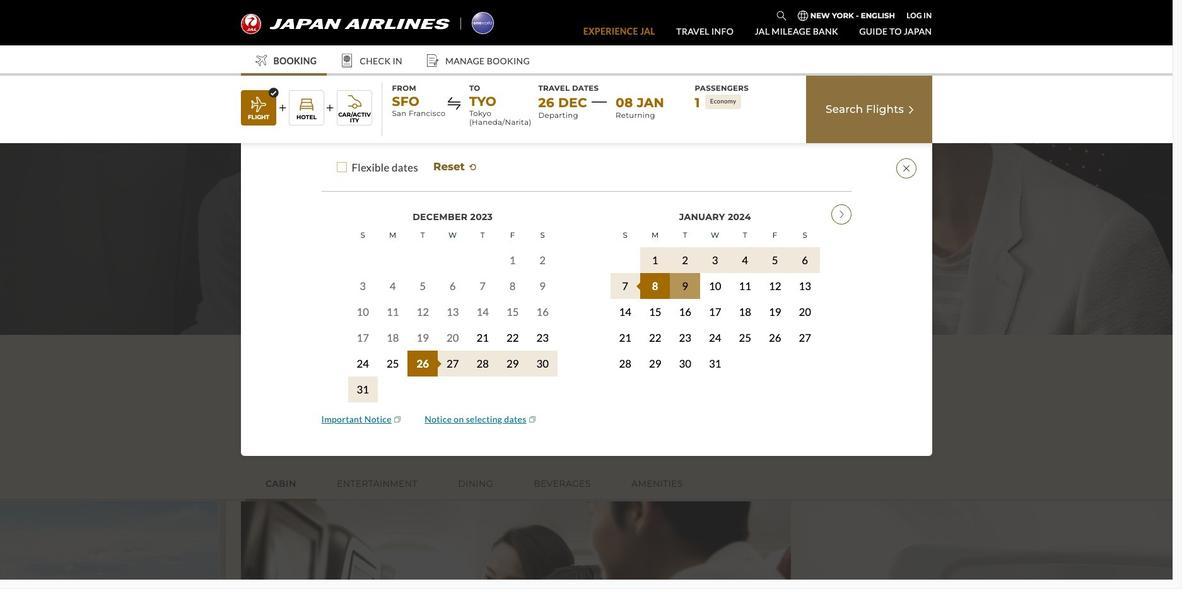 Task type: vqa. For each thing, say whether or not it's contained in the screenshot.
Sunday element
yes



Task type: describe. For each thing, give the bounding box(es) containing it.
close image
[[897, 159, 917, 179]]

monday element for 2nd sunday element from right
[[378, 224, 408, 248]]

thursday element for wednesday element for 2nd sunday element from right
[[468, 224, 498, 248]]

wednesday element for 2nd sunday element from right
[[438, 224, 468, 248]]

saturday element for friday element corresponding to thursday element for 2nd sunday element wednesday element
[[791, 224, 821, 248]]

tuesday element for 2nd sunday element wednesday element
[[671, 224, 701, 248]]

reset image
[[468, 162, 478, 172]]

tuesday element for wednesday element for 2nd sunday element from right
[[408, 224, 438, 248]]

one world image
[[472, 12, 494, 34]]



Task type: locate. For each thing, give the bounding box(es) containing it.
friday element
[[498, 224, 528, 248], [761, 224, 791, 248]]

0 horizontal spatial wednesday element
[[438, 224, 468, 248]]

2 monday element from the left
[[641, 224, 671, 248]]

0 horizontal spatial saturday element
[[528, 224, 558, 248]]

1 friday element from the left
[[498, 224, 528, 248]]

saturday element for thursday element corresponding to wednesday element for 2nd sunday element from right's friday element
[[528, 224, 558, 248]]

saturday element
[[528, 224, 558, 248], [791, 224, 821, 248]]

1 horizontal spatial friday element
[[761, 224, 791, 248]]

tab list
[[246, 469, 937, 502]]

0 horizontal spatial thursday element
[[468, 224, 498, 248]]

friday element for thursday element for 2nd sunday element wednesday element
[[761, 224, 791, 248]]

0 horizontal spatial sunday element
[[348, 224, 378, 248]]

0 horizontal spatial monday element
[[378, 224, 408, 248]]

1 wednesday element from the left
[[438, 224, 468, 248]]

1 horizontal spatial sunday element
[[611, 224, 641, 248]]

tuesday element
[[408, 224, 438, 248], [671, 224, 701, 248]]

1 horizontal spatial wednesday element
[[701, 224, 731, 248]]

2 tuesday element from the left
[[671, 224, 701, 248]]

1 horizontal spatial saturday element
[[791, 224, 821, 248]]

1 horizontal spatial tuesday element
[[671, 224, 701, 248]]

wednesday element
[[438, 224, 468, 248], [701, 224, 731, 248]]

1 monday element from the left
[[378, 224, 408, 248]]

friday element for thursday element corresponding to wednesday element for 2nd sunday element from right
[[498, 224, 528, 248]]

2 friday element from the left
[[761, 224, 791, 248]]

japan airlines image
[[241, 14, 450, 34]]

1 horizontal spatial thursday element
[[731, 224, 761, 248]]

1 horizontal spatial monday element
[[641, 224, 671, 248]]

1 sunday element from the left
[[348, 224, 378, 248]]

2 sunday element from the left
[[611, 224, 641, 248]]

2 saturday element from the left
[[791, 224, 821, 248]]

2 thursday element from the left
[[731, 224, 761, 248]]

1 saturday element from the left
[[528, 224, 558, 248]]

0 horizontal spatial friday element
[[498, 224, 528, 248]]

sunday element
[[348, 224, 378, 248], [611, 224, 641, 248]]

monday element for 2nd sunday element
[[641, 224, 671, 248]]

thursday element for 2nd sunday element wednesday element
[[731, 224, 761, 248]]

0 horizontal spatial tuesday element
[[408, 224, 438, 248]]

1 thursday element from the left
[[468, 224, 498, 248]]

thursday element
[[468, 224, 498, 248], [731, 224, 761, 248]]

2 wednesday element from the left
[[701, 224, 731, 248]]

1 tuesday element from the left
[[408, 224, 438, 248]]

wednesday element for 2nd sunday element
[[701, 224, 731, 248]]

monday element
[[378, 224, 408, 248], [641, 224, 671, 248]]



